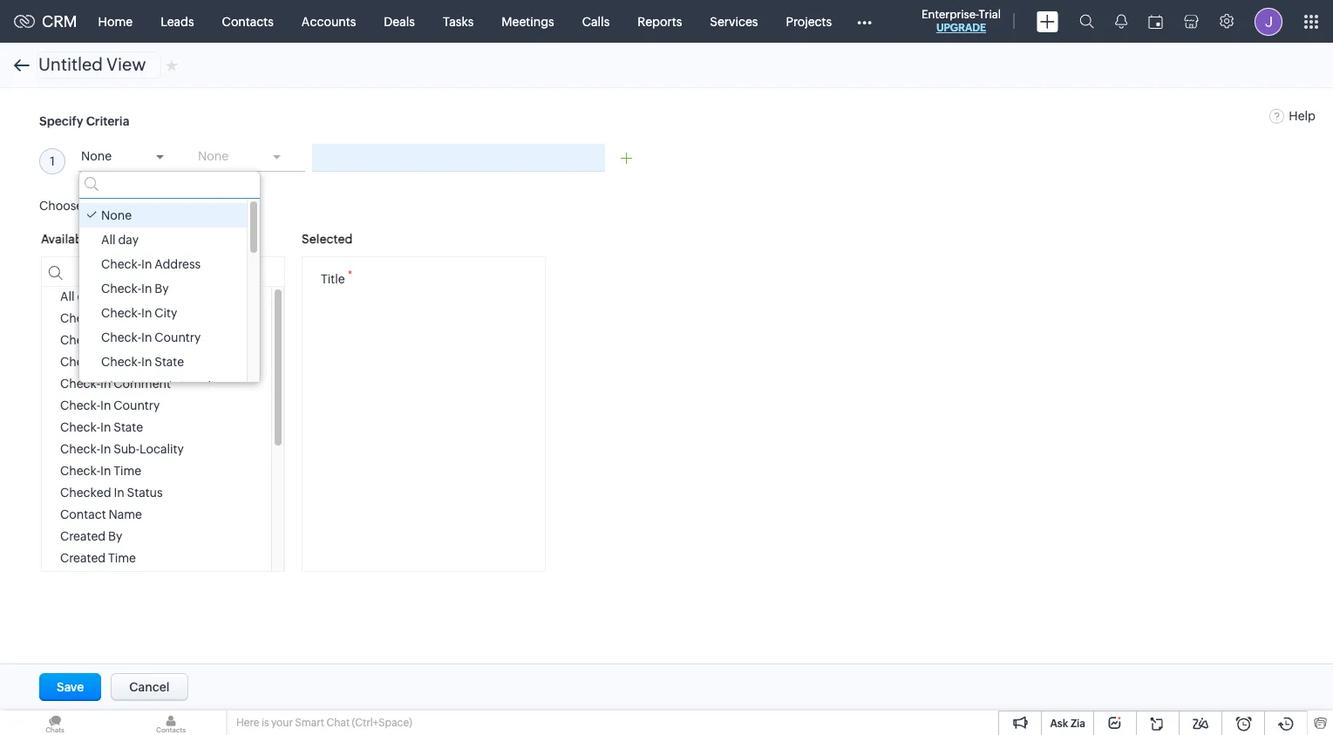 Task type: vqa. For each thing, say whether or not it's contained in the screenshot.
AM
no



Task type: locate. For each thing, give the bounding box(es) containing it.
state down comment
[[114, 421, 143, 435]]

None text field
[[42, 258, 284, 287]]

None text field
[[37, 51, 161, 79], [312, 144, 605, 172], [37, 51, 161, 79], [312, 144, 605, 172]]

check-in city
[[101, 306, 177, 320]]

tree
[[79, 199, 260, 399]]

locality right comment
[[181, 379, 225, 393]]

2 vertical spatial by
[[108, 530, 122, 544]]

time
[[114, 464, 142, 478], [108, 552, 136, 566]]

city up check-in country
[[155, 306, 177, 320]]

country down comment
[[114, 399, 160, 413]]

state up check-in sub-locality
[[155, 355, 184, 369]]

-
[[139, 199, 143, 213]]

all inside all day check-in address check-in by check-in city check-in comment check-in country check-in state check-in sub-locality check-in time checked in status contact name created by created time
[[60, 290, 75, 304]]

0 vertical spatial address
[[155, 257, 201, 271]]

deals
[[384, 14, 415, 28]]

1 horizontal spatial state
[[155, 355, 184, 369]]

help link
[[1271, 109, 1316, 123]]

sub-
[[155, 379, 181, 393], [114, 443, 140, 457]]

locality up status
[[140, 443, 184, 457]]

None field
[[79, 144, 188, 172], [195, 144, 305, 172]]

trial
[[979, 8, 1002, 21]]

1 vertical spatial by
[[114, 334, 128, 348]]

title
[[321, 272, 345, 286]]

chat
[[327, 717, 350, 729]]

tasks
[[443, 14, 474, 28]]

1 horizontal spatial day
[[118, 233, 139, 247]]

None submit
[[39, 674, 102, 701]]

all down available
[[60, 290, 75, 304]]

day
[[118, 233, 139, 247], [77, 290, 98, 304]]

profile image
[[1255, 7, 1283, 35]]

1 horizontal spatial all
[[101, 233, 116, 247]]

accounts
[[302, 14, 356, 28]]

services link
[[696, 0, 773, 42]]

name
[[109, 508, 142, 522]]

all down columns
[[101, 233, 116, 247]]

calendar image
[[1149, 14, 1164, 28]]

created
[[60, 530, 106, 544], [60, 552, 106, 566]]

state
[[155, 355, 184, 369], [114, 421, 143, 435]]

in
[[141, 257, 152, 271], [141, 282, 152, 296], [141, 306, 152, 320], [100, 312, 111, 326], [141, 331, 152, 345], [100, 334, 111, 348], [141, 355, 152, 369], [100, 355, 111, 369], [100, 377, 111, 391], [141, 379, 152, 393], [100, 399, 111, 413], [100, 421, 111, 435], [100, 443, 111, 457], [100, 464, 111, 478], [114, 486, 125, 500]]

0 horizontal spatial sub-
[[114, 443, 140, 457]]

1 vertical spatial day
[[77, 290, 98, 304]]

search image
[[1080, 14, 1095, 29]]

day inside all day check-in address check-in by check-in city check-in comment check-in country check-in state check-in sub-locality check-in time checked in status contact name created by created time
[[77, 290, 98, 304]]

1 horizontal spatial none field
[[195, 144, 305, 172]]

1 vertical spatial locality
[[140, 443, 184, 457]]

state inside all day check-in address check-in by check-in city check-in comment check-in country check-in state check-in sub-locality check-in time checked in status contact name created by created time
[[114, 421, 143, 435]]

specify
[[39, 114, 83, 128]]

reports link
[[624, 0, 696, 42]]

0 horizontal spatial day
[[77, 290, 98, 304]]

locality inside all day check-in address check-in by check-in city check-in comment check-in country check-in state check-in sub-locality check-in time checked in status contact name created by created time
[[140, 443, 184, 457]]

address up check-in country
[[114, 312, 160, 326]]

none
[[81, 149, 112, 163], [198, 149, 229, 163], [101, 209, 132, 222]]

(ctrl+space)
[[352, 717, 412, 729]]

0 vertical spatial day
[[118, 233, 139, 247]]

reports
[[638, 14, 682, 28]]

0 horizontal spatial all
[[60, 290, 75, 304]]

leads
[[161, 14, 194, 28]]

time down name
[[108, 552, 136, 566]]

0 vertical spatial state
[[155, 355, 184, 369]]

by down 'check-in address'
[[155, 282, 169, 296]]

by down name
[[108, 530, 122, 544]]

state inside tree
[[155, 355, 184, 369]]

projects
[[786, 14, 832, 28]]

1 vertical spatial state
[[114, 421, 143, 435]]

sub- down check-in state
[[155, 379, 181, 393]]

day left check-in by
[[77, 290, 98, 304]]

tabular
[[145, 199, 187, 213]]

0 vertical spatial all
[[101, 233, 116, 247]]

0 horizontal spatial none field
[[79, 144, 188, 172]]

1 vertical spatial address
[[114, 312, 160, 326]]

0 vertical spatial by
[[155, 282, 169, 296]]

home
[[98, 14, 133, 28]]

country
[[155, 331, 201, 345], [114, 399, 160, 413]]

meetings link
[[488, 0, 569, 42]]

1 vertical spatial all
[[60, 290, 75, 304]]

sub- up status
[[114, 443, 140, 457]]

columns
[[86, 199, 137, 213]]

ask zia
[[1051, 718, 1086, 730]]

1 vertical spatial city
[[114, 355, 136, 369]]

0 vertical spatial created
[[60, 530, 106, 544]]

2 created from the top
[[60, 552, 106, 566]]

1 horizontal spatial city
[[155, 306, 177, 320]]

day up 'check-in address'
[[118, 233, 139, 247]]

check-
[[101, 257, 141, 271], [101, 282, 141, 296], [101, 306, 141, 320], [60, 312, 100, 326], [101, 331, 141, 345], [60, 334, 100, 348], [101, 355, 141, 369], [60, 355, 100, 369], [60, 377, 100, 391], [101, 379, 141, 393], [60, 399, 100, 413], [60, 421, 100, 435], [60, 443, 100, 457], [60, 464, 100, 478]]

by up check-in state
[[114, 334, 128, 348]]

checked
[[60, 486, 111, 500]]

1 created from the top
[[60, 530, 106, 544]]

by
[[155, 282, 169, 296], [114, 334, 128, 348], [108, 530, 122, 544]]

sub- inside all day check-in address check-in by check-in city check-in comment check-in country check-in state check-in sub-locality check-in time checked in status contact name created by created time
[[114, 443, 140, 457]]

contacts
[[222, 14, 274, 28]]

help
[[1290, 109, 1316, 123]]

create menu image
[[1037, 11, 1059, 32]]

None button
[[111, 674, 188, 701]]

mark as favorite image
[[165, 58, 178, 72]]

none field up view
[[195, 144, 305, 172]]

zia
[[1071, 718, 1086, 730]]

your
[[271, 717, 293, 729]]

signals element
[[1105, 0, 1138, 43]]

0 horizontal spatial state
[[114, 421, 143, 435]]

city
[[155, 306, 177, 320], [114, 355, 136, 369]]

status
[[127, 486, 163, 500]]

0 horizontal spatial city
[[114, 355, 136, 369]]

None search field
[[79, 172, 260, 199]]

criteria
[[86, 114, 129, 128]]

city up comment
[[114, 355, 136, 369]]

address
[[155, 257, 201, 271], [114, 312, 160, 326]]

1 vertical spatial country
[[114, 399, 160, 413]]

time up status
[[114, 464, 142, 478]]

tasks link
[[429, 0, 488, 42]]

none field down criteria
[[79, 144, 188, 172]]

available
[[41, 232, 93, 246]]

country up check-in state
[[155, 331, 201, 345]]

all
[[101, 233, 116, 247], [60, 290, 75, 304]]

1 vertical spatial created
[[60, 552, 106, 566]]

1 vertical spatial sub-
[[114, 443, 140, 457]]

address up check-in by
[[155, 257, 201, 271]]

tree containing none
[[79, 199, 260, 399]]

check-in by
[[101, 282, 169, 296]]

all for all day
[[101, 233, 116, 247]]

ask
[[1051, 718, 1069, 730]]

locality
[[181, 379, 225, 393], [140, 443, 184, 457]]

1 horizontal spatial sub-
[[155, 379, 181, 393]]

projects link
[[773, 0, 846, 42]]



Task type: describe. For each thing, give the bounding box(es) containing it.
leads link
[[147, 0, 208, 42]]

contacts image
[[116, 711, 226, 735]]

all day
[[101, 233, 139, 247]]

upgrade
[[937, 22, 987, 34]]

day for all day check-in address check-in by check-in city check-in comment check-in country check-in state check-in sub-locality check-in time checked in status contact name created by created time
[[77, 290, 98, 304]]

view
[[190, 199, 217, 213]]

check-in sub-locality
[[101, 379, 225, 393]]

is
[[262, 717, 269, 729]]

none down criteria
[[81, 149, 112, 163]]

accounts link
[[288, 0, 370, 42]]

address inside all day check-in address check-in by check-in city check-in comment check-in country check-in state check-in sub-locality check-in time checked in status contact name created by created time
[[114, 312, 160, 326]]

0 vertical spatial sub-
[[155, 379, 181, 393]]

all day check-in address check-in by check-in city check-in comment check-in country check-in state check-in sub-locality check-in time checked in status contact name created by created time
[[60, 290, 184, 566]]

here is your smart chat (ctrl+space)
[[236, 717, 412, 729]]

services
[[710, 14, 759, 28]]

day for all day
[[118, 233, 139, 247]]

crm link
[[14, 12, 77, 31]]

0 vertical spatial country
[[155, 331, 201, 345]]

chats image
[[0, 711, 110, 735]]

crm
[[42, 12, 77, 31]]

title *
[[321, 269, 353, 286]]

search element
[[1070, 0, 1105, 43]]

*
[[348, 269, 353, 281]]

1 none field from the left
[[79, 144, 188, 172]]

contact
[[60, 508, 106, 522]]

check-in state
[[101, 355, 184, 369]]

country inside all day check-in address check-in by check-in city check-in comment check-in country check-in state check-in sub-locality check-in time checked in status contact name created by created time
[[114, 399, 160, 413]]

enterprise-trial upgrade
[[922, 8, 1002, 34]]

Other Modules field
[[846, 7, 884, 35]]

calls
[[583, 14, 610, 28]]

contacts link
[[208, 0, 288, 42]]

enterprise-
[[922, 8, 979, 21]]

comment
[[114, 377, 171, 391]]

choose columns - tabular view
[[39, 199, 217, 213]]

check-in address
[[101, 257, 201, 271]]

0 vertical spatial time
[[114, 464, 142, 478]]

city inside all day check-in address check-in by check-in city check-in comment check-in country check-in state check-in sub-locality check-in time checked in status contact name created by created time
[[114, 355, 136, 369]]

1 vertical spatial time
[[108, 552, 136, 566]]

all for all day check-in address check-in by check-in city check-in comment check-in country check-in state check-in sub-locality check-in time checked in status contact name created by created time
[[60, 290, 75, 304]]

0 vertical spatial locality
[[181, 379, 225, 393]]

create menu element
[[1027, 0, 1070, 42]]

home link
[[84, 0, 147, 42]]

meetings
[[502, 14, 555, 28]]

2 none field from the left
[[195, 144, 305, 172]]

none up view
[[198, 149, 229, 163]]

signals image
[[1116, 14, 1128, 29]]

0 vertical spatial city
[[155, 306, 177, 320]]

choose
[[39, 199, 83, 213]]

selected
[[302, 232, 353, 246]]

none up the all day
[[101, 209, 132, 222]]

check-in country
[[101, 331, 201, 345]]

deals link
[[370, 0, 429, 42]]

smart
[[295, 717, 325, 729]]

here
[[236, 717, 260, 729]]

help specify criteria
[[39, 109, 1316, 128]]

profile element
[[1245, 0, 1294, 42]]

calls link
[[569, 0, 624, 42]]



